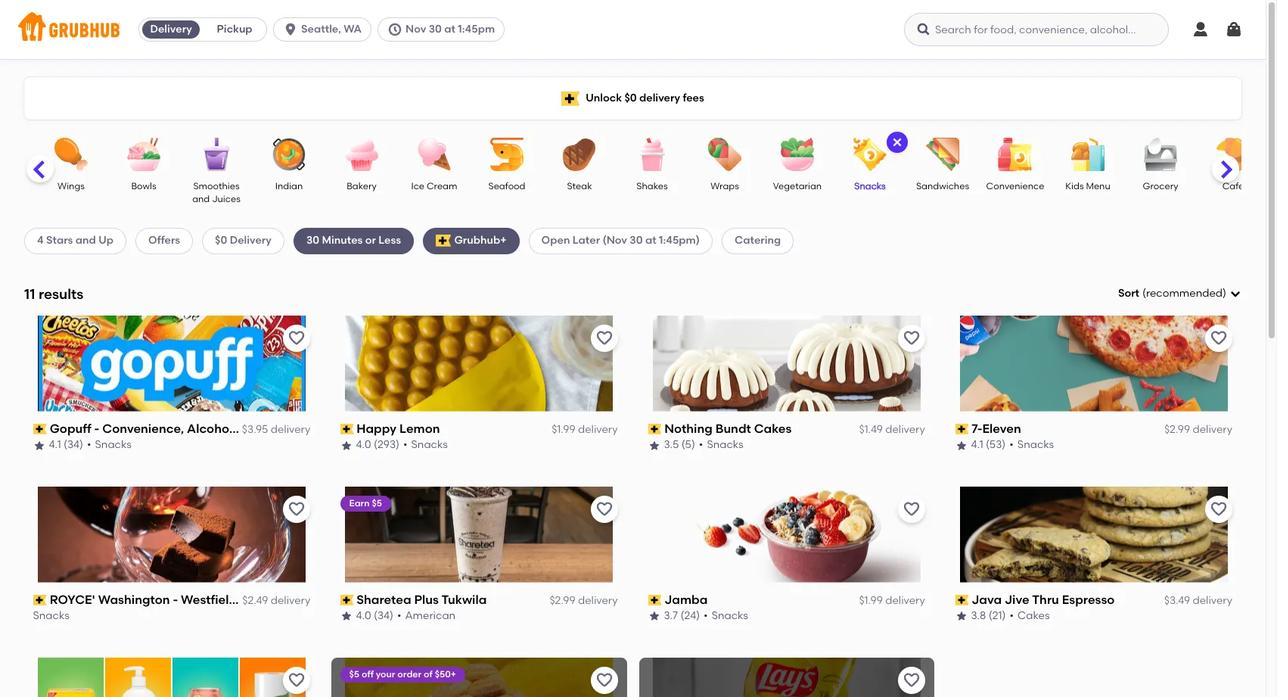 Task type: locate. For each thing, give the bounding box(es) containing it.
cream
[[427, 181, 458, 192]]

plus
[[415, 592, 440, 607]]

• for nothing bundt cakes
[[699, 439, 704, 451]]

1 horizontal spatial $1.99
[[860, 594, 883, 607]]

save this restaurant image for nothing bundt cakes
[[903, 329, 921, 347]]

star icon image for jamba
[[648, 610, 660, 623]]

(34) for gopuff
[[64, 439, 84, 451]]

$1.99 for jamba
[[860, 594, 883, 607]]

grubhub plus flag logo image left grubhub+
[[436, 235, 451, 247]]

nothing
[[665, 421, 713, 436]]

None field
[[1119, 286, 1242, 302]]

0 horizontal spatial 30
[[307, 234, 320, 247]]

• snacks for bundt
[[699, 439, 744, 451]]

0 vertical spatial $0
[[625, 91, 637, 104]]

svg image
[[283, 22, 298, 37], [917, 22, 932, 37], [1230, 288, 1242, 300]]

1 horizontal spatial cakes
[[1018, 610, 1051, 622]]

• right (5)
[[699, 439, 704, 451]]

7-
[[972, 421, 983, 436]]

more
[[251, 421, 281, 436]]

• snacks down eleven
[[1010, 439, 1055, 451]]

grocery image
[[1135, 138, 1188, 171]]

1 vertical spatial at
[[646, 234, 657, 247]]

• right (53)
[[1010, 439, 1014, 451]]

0 vertical spatial $2.99 delivery
[[1165, 423, 1233, 436]]

sandwiches image
[[917, 138, 970, 171]]

30 inside nov 30 at 1:45pm button
[[429, 23, 442, 36]]

snacks down eleven
[[1018, 439, 1055, 451]]

grubhub goods logo image
[[24, 657, 320, 697]]

save this restaurant button for royce' washington - westfield southcenter mall logo at the bottom left of page
[[283, 496, 311, 523]]

30 right the 'nov'
[[429, 23, 442, 36]]

0 horizontal spatial at
[[445, 23, 456, 36]]

0 vertical spatial (34)
[[64, 439, 84, 451]]

1 horizontal spatial at
[[646, 234, 657, 247]]

sort ( recommended )
[[1119, 287, 1227, 300]]

subscription pass image for happy
[[341, 424, 354, 435]]

seafood image
[[481, 138, 534, 171]]

subscription pass image
[[341, 424, 354, 435], [33, 595, 47, 606], [341, 595, 354, 606], [648, 595, 662, 606]]

-
[[94, 421, 99, 436], [173, 592, 178, 607]]

1 vertical spatial 4.0
[[357, 610, 372, 622]]

• american
[[398, 610, 456, 622]]

(293)
[[375, 439, 400, 451]]

0 horizontal spatial $2.99 delivery
[[550, 594, 618, 607]]

unlock $0 delivery fees
[[586, 91, 705, 104]]

1 vertical spatial $2.99
[[550, 594, 576, 607]]

save this restaurant image for jamba
[[903, 500, 921, 518]]

1 horizontal spatial (34)
[[375, 610, 394, 622]]

1 vertical spatial delivery
[[230, 234, 272, 247]]

star icon image
[[33, 439, 45, 452], [341, 439, 353, 452], [648, 439, 660, 452], [956, 439, 968, 452], [341, 610, 353, 623], [648, 610, 660, 623], [956, 610, 968, 623]]

4.1
[[49, 439, 61, 451], [972, 439, 984, 451]]

• for java jive thru espresso
[[1010, 610, 1015, 622]]

minutes
[[322, 234, 363, 247]]

subscription pass image left royce'
[[33, 595, 47, 606]]

(34) down gopuff
[[64, 439, 84, 451]]

earn $5
[[350, 498, 383, 508]]

1 vertical spatial and
[[76, 234, 96, 247]]

southcenter
[[240, 592, 313, 607]]

royce' washington - westfield southcenter mall logo image
[[38, 486, 306, 583]]

4.1 down gopuff
[[49, 439, 61, 451]]

cakes down java jive thru espresso
[[1018, 610, 1051, 622]]

3.8 (21)
[[972, 610, 1007, 622]]

subscription pass image for sharetea
[[341, 595, 354, 606]]

4.0 down sharetea
[[357, 610, 372, 622]]

seattle, wa
[[301, 23, 362, 36]]

snacks down lemon
[[412, 439, 449, 451]]

thru
[[1033, 592, 1060, 607]]

4.0 down happy
[[357, 439, 372, 451]]

• snacks down lemon
[[404, 439, 449, 451]]

delivery left pickup
[[150, 23, 192, 36]]

at left 1:45pm
[[445, 23, 456, 36]]

save this restaurant image
[[903, 329, 921, 347], [288, 500, 306, 518], [903, 500, 921, 518], [903, 671, 921, 689]]

convenience image
[[989, 138, 1042, 171]]

earn
[[350, 498, 370, 508]]

at left the 1:45pm) at right top
[[646, 234, 657, 247]]

30 left minutes
[[307, 234, 320, 247]]

0 horizontal spatial (34)
[[64, 439, 84, 451]]

snacks for nothing bundt cakes
[[707, 439, 744, 451]]

1 vertical spatial $2.99 delivery
[[550, 594, 618, 607]]

save this restaurant image for grubhub goods logo
[[288, 671, 306, 689]]

0 vertical spatial 4.0
[[357, 439, 372, 451]]

main navigation navigation
[[0, 0, 1266, 59]]

cafe
[[1223, 181, 1245, 192]]

nothing bundt cakes
[[665, 421, 792, 436]]

royce' washington - westfield southcenter mall
[[50, 592, 342, 607]]

•
[[87, 439, 92, 451], [404, 439, 408, 451], [699, 439, 704, 451], [1010, 439, 1014, 451], [398, 610, 402, 622], [704, 610, 708, 622], [1010, 610, 1015, 622]]

star icon image left 4.0 (293)
[[341, 439, 353, 452]]

• snacks right (24)
[[704, 610, 749, 622]]

1 vertical spatial -
[[173, 592, 178, 607]]

delivery for nothing bundt cakes
[[886, 423, 926, 436]]

$0 delivery
[[215, 234, 272, 247]]

0 vertical spatial cakes
[[754, 421, 792, 436]]

pickup
[[217, 23, 253, 36]]

$5 right earn
[[373, 498, 383, 508]]

1 vertical spatial grubhub plus flag logo image
[[436, 235, 451, 247]]

jamba logo image
[[639, 486, 935, 583]]

ice cream image
[[408, 138, 461, 171]]

1 vertical spatial $5
[[350, 669, 360, 679]]

$2.99 for sharetea plus tukwila
[[550, 594, 576, 607]]

0 horizontal spatial grubhub plus flag logo image
[[436, 235, 451, 247]]

open
[[542, 234, 570, 247]]

star icon image for java jive thru espresso
[[956, 610, 968, 623]]

star icon image left 3.5
[[648, 439, 660, 452]]

2 horizontal spatial svg image
[[1230, 288, 1242, 300]]

and inside smoothies and juices
[[192, 194, 210, 205]]

1 horizontal spatial grubhub plus flag logo image
[[562, 91, 580, 106]]

0 horizontal spatial -
[[94, 421, 99, 436]]

0 horizontal spatial 4.1
[[49, 439, 61, 451]]

0 vertical spatial and
[[192, 194, 210, 205]]

java jive thru espresso
[[972, 592, 1115, 607]]

$0 right 'unlock'
[[625, 91, 637, 104]]

0 vertical spatial $1.99
[[552, 423, 576, 436]]

subscription pass image
[[33, 424, 47, 435], [648, 424, 662, 435], [956, 424, 969, 435], [956, 595, 969, 606]]

steak image
[[553, 138, 606, 171]]

kids
[[1066, 181, 1084, 192]]

svg image inside nov 30 at 1:45pm button
[[388, 22, 403, 37]]

menu
[[1087, 181, 1111, 192]]

pickup button
[[203, 17, 267, 42]]

cakes right bundt
[[754, 421, 792, 436]]

and left up
[[76, 234, 96, 247]]

delivery down juices
[[230, 234, 272, 247]]

• cakes
[[1010, 610, 1051, 622]]

less
[[379, 234, 401, 247]]

catering
[[735, 234, 781, 247]]

subscription pass image left gopuff
[[33, 424, 47, 435]]

(34) down sharetea
[[375, 610, 394, 622]]

snacks
[[855, 181, 886, 192], [95, 439, 132, 451], [412, 439, 449, 451], [707, 439, 744, 451], [1018, 439, 1055, 451], [33, 610, 70, 622], [712, 610, 749, 622]]

0 horizontal spatial $5
[[350, 669, 360, 679]]

1 horizontal spatial 4.1
[[972, 439, 984, 451]]

subscription pass image left 7-
[[956, 424, 969, 435]]

snacks down royce'
[[33, 610, 70, 622]]

$1.99 for happy lemon
[[552, 423, 576, 436]]

$0 down juices
[[215, 234, 227, 247]]

snacks down nothing bundt cakes
[[707, 439, 744, 451]]

star icon image left 4.1 (34)
[[33, 439, 45, 452]]

- left westfield
[[173, 592, 178, 607]]

$3.49 delivery
[[1165, 594, 1233, 607]]

• down happy lemon
[[404, 439, 408, 451]]

1 4.0 from the top
[[357, 439, 372, 451]]

(5)
[[682, 439, 696, 451]]

0 horizontal spatial and
[[76, 234, 96, 247]]

1 horizontal spatial delivery
[[230, 234, 272, 247]]

delivery for java jive thru espresso
[[1193, 594, 1233, 607]]

$2.49
[[242, 594, 268, 607]]

subscription pass image left nothing on the right of page
[[648, 424, 662, 435]]

1 horizontal spatial 30
[[429, 23, 442, 36]]

svg image inside 'field'
[[1230, 288, 1242, 300]]

$0
[[625, 91, 637, 104], [215, 234, 227, 247]]

star icon image down mall
[[341, 610, 353, 623]]

snacks for jamba
[[712, 610, 749, 622]]

1 horizontal spatial -
[[173, 592, 178, 607]]

grubhub plus flag logo image left 'unlock'
[[562, 91, 580, 106]]

save this restaurant button for 7-eleven logo
[[1206, 325, 1233, 352]]

off
[[362, 669, 374, 679]]

$2.99
[[1165, 423, 1191, 436], [550, 594, 576, 607]]

0 vertical spatial delivery
[[150, 23, 192, 36]]

bowls
[[131, 181, 156, 192]]

1 horizontal spatial $1.99 delivery
[[860, 594, 926, 607]]

• right the (21)
[[1010, 610, 1015, 622]]

delivery
[[150, 23, 192, 36], [230, 234, 272, 247]]

0 horizontal spatial delivery
[[150, 23, 192, 36]]

bundt
[[716, 421, 752, 436]]

subscription pass image left sharetea
[[341, 595, 354, 606]]

• right (24)
[[704, 610, 708, 622]]

delivery for jamba
[[886, 594, 926, 607]]

0 vertical spatial $5
[[373, 498, 383, 508]]

0 horizontal spatial $1.99
[[552, 423, 576, 436]]

$1.99 delivery
[[552, 423, 618, 436], [860, 594, 926, 607]]

4.1 down 7-
[[972, 439, 984, 451]]

grubhub plus flag logo image
[[562, 91, 580, 106], [436, 235, 451, 247]]

cafe image
[[1207, 138, 1260, 171]]

svg image
[[1192, 20, 1210, 39], [1226, 20, 1244, 39], [388, 22, 403, 37], [892, 136, 904, 148]]

• right 4.1 (34)
[[87, 439, 92, 451]]

svg image inside "seattle, wa" button
[[283, 22, 298, 37]]

open later (nov 30 at 1:45pm)
[[542, 234, 700, 247]]

and
[[192, 194, 210, 205], [76, 234, 96, 247]]

• down sharetea
[[398, 610, 402, 622]]

save this restaurant image
[[288, 329, 306, 347], [595, 329, 614, 347], [1210, 329, 1229, 347], [595, 500, 614, 518], [1210, 500, 1229, 518], [288, 671, 306, 689], [595, 671, 614, 689]]

0 horizontal spatial $1.99 delivery
[[552, 423, 618, 436]]

- right gopuff
[[94, 421, 99, 436]]

kids menu
[[1066, 181, 1111, 192]]

$1.99
[[552, 423, 576, 436], [860, 594, 883, 607]]

delivery for happy lemon
[[578, 423, 618, 436]]

snacks right (24)
[[712, 610, 749, 622]]

2 4.0 from the top
[[357, 610, 372, 622]]

mall
[[316, 592, 342, 607]]

30
[[429, 23, 442, 36], [307, 234, 320, 247], [630, 234, 643, 247]]

0 vertical spatial grubhub plus flag logo image
[[562, 91, 580, 106]]

&
[[239, 421, 248, 436]]

and down smoothies
[[192, 194, 210, 205]]

ice
[[411, 181, 425, 192]]

1 vertical spatial (34)
[[375, 610, 394, 622]]

fees
[[683, 91, 705, 104]]

2 4.1 from the left
[[972, 439, 984, 451]]

$5 left off on the bottom left of page
[[350, 669, 360, 679]]

snacks for 7-eleven
[[1018, 439, 1055, 451]]

subscription pass image left the java
[[956, 595, 969, 606]]

save this restaurant button for nothing bundt cakes logo
[[898, 325, 926, 352]]

snacks down convenience,
[[95, 439, 132, 451]]

snacks image
[[844, 138, 897, 171]]

1 vertical spatial $1.99 delivery
[[860, 594, 926, 607]]

indian
[[275, 181, 303, 192]]

save this restaurant image for royce' washington - westfield southcenter mall
[[288, 500, 306, 518]]

juices
[[212, 194, 241, 205]]

delivery for royce' washington - westfield southcenter mall
[[271, 594, 311, 607]]

• snacks for lemon
[[404, 439, 449, 451]]

cakes
[[754, 421, 792, 436], [1018, 610, 1051, 622]]

indian image
[[263, 138, 316, 171]]

star icon image left the 3.8
[[956, 610, 968, 623]]

30 right (nov
[[630, 234, 643, 247]]

vegetarian
[[774, 181, 822, 192]]

• for 7-eleven
[[1010, 439, 1014, 451]]

1 4.1 from the left
[[49, 439, 61, 451]]

0 horizontal spatial $0
[[215, 234, 227, 247]]

1 horizontal spatial $2.99
[[1165, 423, 1191, 436]]

star icon image left 3.7
[[648, 610, 660, 623]]

$2.99 delivery
[[1165, 423, 1233, 436], [550, 594, 618, 607]]

7-eleven logo image
[[947, 315, 1242, 412]]

0 horizontal spatial svg image
[[283, 22, 298, 37]]

at
[[445, 23, 456, 36], [646, 234, 657, 247]]

subscription pass image left happy
[[341, 424, 354, 435]]

4.0 for happy lemon
[[357, 439, 372, 451]]

save this restaurant button for happy lemon logo
[[591, 325, 618, 352]]

1 horizontal spatial $2.99 delivery
[[1165, 423, 1233, 436]]

11
[[24, 285, 35, 302]]

subscription pass image for gopuff - convenience, alcohol, & more
[[33, 424, 47, 435]]

0 horizontal spatial $2.99
[[550, 594, 576, 607]]

0 vertical spatial $2.99
[[1165, 423, 1191, 436]]

nov 30 at 1:45pm button
[[378, 17, 511, 42]]

1 vertical spatial $1.99
[[860, 594, 883, 607]]

shakes image
[[626, 138, 679, 171]]

star icon image left 4.1 (53)
[[956, 439, 968, 452]]

(34) for sharetea
[[375, 610, 394, 622]]

• snacks down nothing bundt cakes
[[699, 439, 744, 451]]

4.0
[[357, 439, 372, 451], [357, 610, 372, 622]]

0 vertical spatial $1.99 delivery
[[552, 423, 618, 436]]

sort
[[1119, 287, 1140, 300]]

1 horizontal spatial and
[[192, 194, 210, 205]]

)
[[1223, 287, 1227, 300]]

• snacks down convenience,
[[87, 439, 132, 451]]

stars
[[46, 234, 73, 247]]

0 vertical spatial at
[[445, 23, 456, 36]]



Task type: vqa. For each thing, say whether or not it's contained in the screenshot.


Task type: describe. For each thing, give the bounding box(es) containing it.
(nov
[[603, 234, 628, 247]]

sharetea plus tukwila
[[357, 592, 488, 607]]

happy lemon logo image
[[345, 315, 613, 412]]

$1.99 delivery for happy lemon
[[552, 423, 618, 436]]

wings image
[[45, 138, 98, 171]]

delivery for sharetea plus tukwila
[[578, 594, 618, 607]]

$3.95
[[242, 423, 268, 436]]

grubhub plus flag logo image for unlock $0 delivery fees
[[562, 91, 580, 106]]

1:45pm)
[[659, 234, 700, 247]]

subscription pass image for royce'
[[33, 595, 47, 606]]

wraps image
[[699, 138, 752, 171]]

order
[[398, 669, 422, 679]]

0 horizontal spatial cakes
[[754, 421, 792, 436]]

save this restaurant image for happy lemon logo
[[595, 329, 614, 347]]

tukwila
[[442, 592, 488, 607]]

grubhub plus flag logo image for grubhub+
[[436, 235, 451, 247]]

jamba
[[665, 592, 708, 607]]

gopuff
[[50, 421, 91, 436]]

gopuff - convenience, alcohol, & more
[[50, 421, 281, 436]]

snacks for gopuff - convenience, alcohol, & more
[[95, 439, 132, 451]]

delivery inside button
[[150, 23, 192, 36]]

washington
[[98, 592, 170, 607]]

4.1 for 7-
[[972, 439, 984, 451]]

• for sharetea plus tukwila
[[398, 610, 402, 622]]

up
[[99, 234, 114, 247]]

7-eleven
[[972, 421, 1022, 436]]

• for happy lemon
[[404, 439, 408, 451]]

soup image
[[0, 138, 25, 171]]

3.5
[[664, 439, 679, 451]]

3.8
[[972, 610, 987, 622]]

snacks down snacks image
[[855, 181, 886, 192]]

4.0 for sharetea plus tukwila
[[357, 610, 372, 622]]

$1.49 delivery
[[860, 423, 926, 436]]

seattle, wa button
[[273, 17, 378, 42]]

happy lemon
[[357, 421, 441, 436]]

11 results
[[24, 285, 84, 302]]

subscription pass image left jamba
[[648, 595, 662, 606]]

star icon image for sharetea plus tukwila
[[341, 610, 353, 623]]

snacks for happy lemon
[[412, 439, 449, 451]]

steak
[[567, 181, 592, 192]]

1:45pm
[[458, 23, 495, 36]]

$3.95 delivery
[[242, 423, 311, 436]]

your
[[377, 669, 396, 679]]

2 horizontal spatial 30
[[630, 234, 643, 247]]

save this restaurant image for 7-eleven logo
[[1210, 329, 1229, 347]]

save this restaurant button for 'java jive thru espresso logo' on the bottom right of the page
[[1206, 496, 1233, 523]]

1 horizontal spatial $0
[[625, 91, 637, 104]]

subscription pass image for java jive thru espresso
[[956, 595, 969, 606]]

convenience
[[987, 181, 1045, 192]]

subscription pass image for nothing bundt cakes
[[648, 424, 662, 435]]

alcohol,
[[187, 421, 236, 436]]

$2.99 for 7-eleven
[[1165, 423, 1191, 436]]

of
[[425, 669, 433, 679]]

4.0 (293)
[[357, 439, 400, 451]]

star icon image for gopuff - convenience, alcohol, & more
[[33, 439, 45, 452]]

nov
[[406, 23, 426, 36]]

$1.99 delivery for jamba
[[860, 594, 926, 607]]

none field containing sort
[[1119, 286, 1242, 302]]

3.5 (5)
[[664, 439, 696, 451]]

eleven
[[983, 421, 1022, 436]]

30 minutes or less
[[307, 234, 401, 247]]

unlock
[[586, 91, 622, 104]]

wa
[[344, 23, 362, 36]]

save this restaurant button for grubhub goods logo
[[283, 667, 311, 694]]

espresso
[[1063, 592, 1115, 607]]

delivery for 7-eleven
[[1193, 423, 1233, 436]]

offers
[[148, 234, 180, 247]]

royce'
[[50, 592, 95, 607]]

star icon image for nothing bundt cakes
[[648, 439, 660, 452]]

save this restaurant image for 'java jive thru espresso logo' on the bottom right of the page
[[1210, 500, 1229, 518]]

java
[[972, 592, 1003, 607]]

(
[[1143, 287, 1147, 300]]

Search for food, convenience, alcohol... search field
[[905, 13, 1170, 46]]

smoothies and juices
[[192, 181, 241, 205]]

$2.99 delivery for 7-eleven
[[1165, 423, 1233, 436]]

3.7 (24)
[[664, 610, 700, 622]]

4.0 (34)
[[357, 610, 394, 622]]

• snacks for -
[[87, 439, 132, 451]]

save this restaurant image for gopuff - convenience, alcohol, & more logo
[[288, 329, 306, 347]]

4 stars and up
[[37, 234, 114, 247]]

1 vertical spatial $0
[[215, 234, 227, 247]]

4
[[37, 234, 44, 247]]

subscription pass image for 7-eleven
[[956, 424, 969, 435]]

results
[[39, 285, 84, 302]]

star icon image for happy lemon
[[341, 439, 353, 452]]

nothing bundt cakes logo image
[[653, 315, 921, 412]]

$2.99 delivery for sharetea plus tukwila
[[550, 594, 618, 607]]

1 horizontal spatial $5
[[373, 498, 383, 508]]

bakery image
[[335, 138, 388, 171]]

star icon image for 7-eleven
[[956, 439, 968, 452]]

• for jamba
[[704, 610, 708, 622]]

$50+
[[436, 669, 457, 679]]

(21)
[[989, 610, 1007, 622]]

wraps
[[711, 181, 739, 192]]

grocery
[[1143, 181, 1179, 192]]

sharetea
[[357, 592, 412, 607]]

4.1 for gopuff
[[49, 439, 61, 451]]

(24)
[[681, 610, 700, 622]]

at inside button
[[445, 23, 456, 36]]

convenience,
[[102, 421, 184, 436]]

bakery
[[347, 181, 377, 192]]

sharetea plus tukwila logo image
[[345, 486, 613, 583]]

$1.49
[[860, 423, 883, 436]]

seafood
[[489, 181, 526, 192]]

$2.49 delivery
[[242, 594, 311, 607]]

save this restaurant button for jamba logo
[[898, 496, 926, 523]]

• for gopuff - convenience, alcohol, & more
[[87, 439, 92, 451]]

seattle,
[[301, 23, 341, 36]]

save this restaurant button for gopuff - convenience, alcohol, & more logo
[[283, 325, 311, 352]]

vegetarian image
[[771, 138, 824, 171]]

delivery for gopuff - convenience, alcohol, & more
[[271, 423, 311, 436]]

smoothies and juices image
[[190, 138, 243, 171]]

recommended
[[1147, 287, 1223, 300]]

bowls image
[[117, 138, 170, 171]]

smoothies
[[193, 181, 240, 192]]

kids menu image
[[1062, 138, 1115, 171]]

1 horizontal spatial svg image
[[917, 22, 932, 37]]

java jive thru espresso logo image
[[961, 486, 1228, 583]]

0 vertical spatial -
[[94, 421, 99, 436]]

1 vertical spatial cakes
[[1018, 610, 1051, 622]]

shakes
[[637, 181, 668, 192]]

happy
[[357, 421, 397, 436]]

american
[[406, 610, 456, 622]]

4.1 (53)
[[972, 439, 1006, 451]]

jive
[[1005, 592, 1030, 607]]

• snacks for eleven
[[1010, 439, 1055, 451]]

(53)
[[987, 439, 1006, 451]]

gopuff - convenience, alcohol, & more logo image
[[38, 315, 306, 412]]

$3.49
[[1165, 594, 1191, 607]]

wings
[[58, 181, 85, 192]]

sandwiches
[[917, 181, 970, 192]]

delivery button
[[139, 17, 203, 42]]

nov 30 at 1:45pm
[[406, 23, 495, 36]]

ice cream
[[411, 181, 458, 192]]



